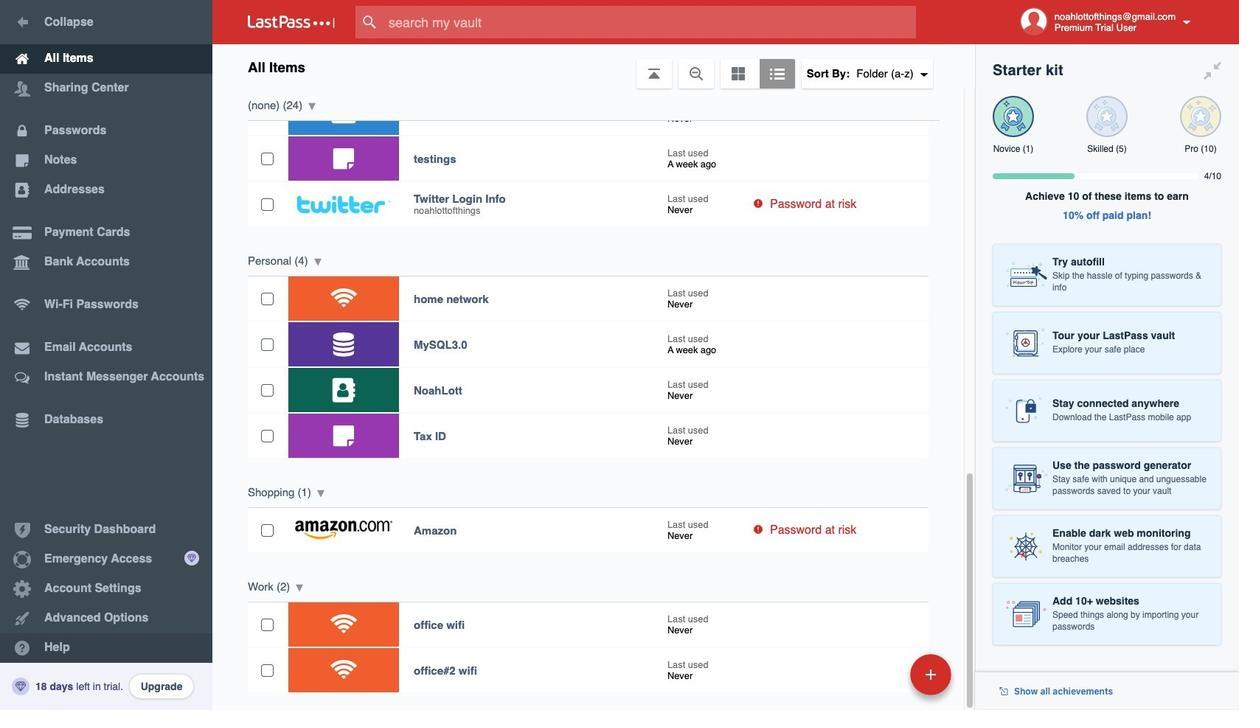 Task type: locate. For each thing, give the bounding box(es) containing it.
search my vault text field
[[356, 6, 945, 38]]

new item element
[[809, 654, 957, 696]]



Task type: vqa. For each thing, say whether or not it's contained in the screenshot.
alert in the top of the page
no



Task type: describe. For each thing, give the bounding box(es) containing it.
vault options navigation
[[212, 44, 975, 89]]

Search search field
[[356, 6, 945, 38]]

lastpass image
[[248, 15, 335, 29]]

main navigation navigation
[[0, 0, 212, 710]]

new item navigation
[[809, 650, 961, 710]]



